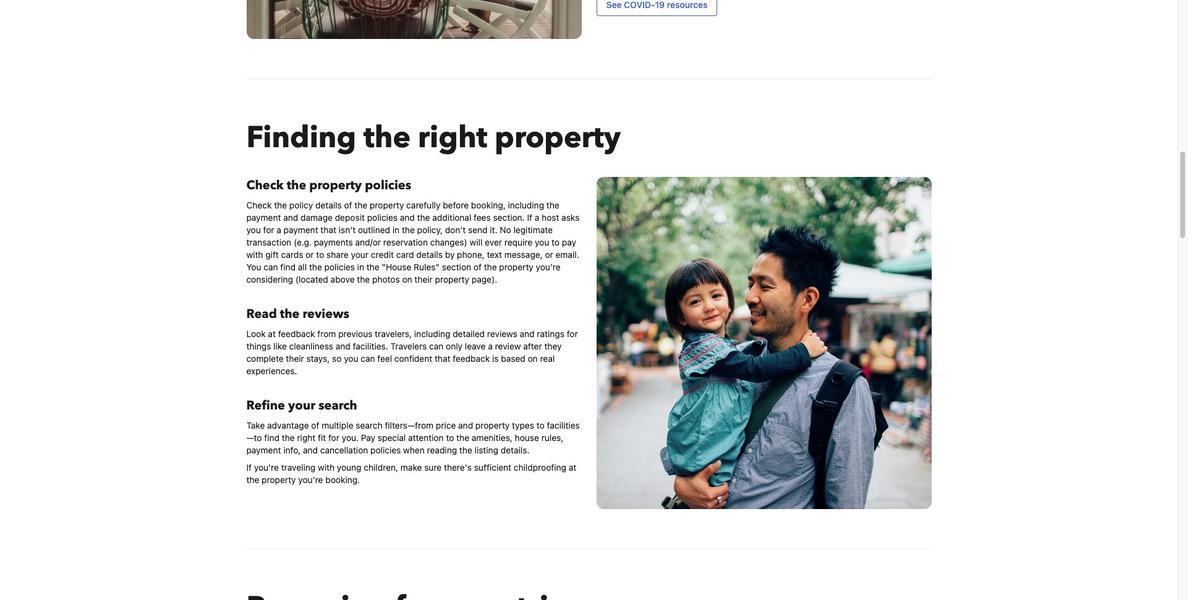 Task type: locate. For each thing, give the bounding box(es) containing it.
0 horizontal spatial at
[[268, 328, 276, 339]]

you up the transaction
[[247, 225, 261, 235]]

0 horizontal spatial a
[[277, 225, 281, 235]]

if inside check the property policies check the policy details of the property carefully before booking, including the payment and damage deposit policies and the additional fees section. if a host asks you for a payment that isn't outlined in the policy, don't send it. no legitimate transaction (e.g. payments and/or reservation changes) will ever require you to pay with gift cards or to share your credit card details by phone, text message, or email. you can find all the policies in the "house rules" section of the property you're considering (located above the photos on their property page).
[[527, 212, 533, 223]]

1 vertical spatial that
[[435, 353, 451, 364]]

if down the —to
[[247, 462, 252, 473]]

1 horizontal spatial or
[[545, 249, 554, 260]]

0 horizontal spatial feedback
[[278, 328, 315, 339]]

1 vertical spatial if
[[247, 462, 252, 473]]

0 vertical spatial feedback
[[278, 328, 315, 339]]

1 horizontal spatial reviews
[[487, 328, 518, 339]]

search
[[319, 397, 357, 414], [356, 420, 383, 431]]

at inside read the reviews look at feedback from previous travelers, including detailed reviews and ratings for things like cleanliness and facilities. travelers can only leave a review after they complete their stays, so you can feel confident that feedback is based on real experiences.
[[268, 328, 276, 339]]

of inside 'refine your search take advantage of multiple search filters—from price and property types to facilities —to find the right fit for you. pay special attention to the amenities, house rules, payment info, and cancellation policies when reading the listing details.'
[[311, 420, 320, 431]]

1 vertical spatial check
[[247, 200, 272, 210]]

0 vertical spatial your
[[351, 249, 369, 260]]

pay
[[361, 432, 376, 443]]

0 horizontal spatial find
[[264, 432, 280, 443]]

real
[[540, 353, 555, 364]]

0 horizontal spatial in
[[357, 262, 364, 272]]

you inside read the reviews look at feedback from previous travelers, including detailed reviews and ratings for things like cleanliness and facilities. travelers can only leave a review after they complete their stays, so you can feel confident that feedback is based on real experiences.
[[344, 353, 359, 364]]

of
[[344, 200, 352, 210], [474, 262, 482, 272], [311, 420, 320, 431]]

info,
[[284, 445, 301, 455]]

you down legitimate
[[535, 237, 550, 247]]

payment
[[247, 212, 281, 223], [284, 225, 318, 235], [247, 445, 281, 455]]

2 or from the left
[[545, 249, 554, 260]]

cleanliness
[[289, 341, 333, 351]]

can left only
[[429, 341, 444, 351]]

0 horizontal spatial your
[[288, 397, 316, 414]]

or
[[306, 249, 314, 260], [545, 249, 554, 260]]

payment up the transaction
[[247, 212, 281, 223]]

only
[[446, 341, 463, 351]]

you're
[[536, 262, 561, 272]]

so
[[332, 353, 342, 364]]

pay
[[562, 237, 577, 247]]

find
[[280, 262, 296, 272], [264, 432, 280, 443]]

find down cards
[[280, 262, 296, 272]]

1 vertical spatial your
[[288, 397, 316, 414]]

find inside 'refine your search take advantage of multiple search filters—from price and property types to facilities —to find the right fit for you. pay special attention to the amenities, house rules, payment info, and cancellation policies when reading the listing details.'
[[264, 432, 280, 443]]

0 horizontal spatial of
[[311, 420, 320, 431]]

it.
[[490, 225, 498, 235]]

1 horizontal spatial that
[[435, 353, 451, 364]]

that down only
[[435, 353, 451, 364]]

property inside 'refine your search take advantage of multiple search filters—from price and property types to facilities —to find the right fit for you. pay special attention to the amenities, house rules, payment info, and cancellation policies when reading the listing details.'
[[476, 420, 510, 431]]

feedback down leave
[[453, 353, 490, 364]]

1 vertical spatial right
[[297, 432, 316, 443]]

of down phone,
[[474, 262, 482, 272]]

can up 'considering'
[[264, 262, 278, 272]]

text
[[487, 249, 502, 260]]

0 vertical spatial for
[[263, 225, 274, 235]]

can
[[264, 262, 278, 272], [429, 341, 444, 351], [361, 353, 375, 364]]

2 vertical spatial can
[[361, 353, 375, 364]]

or down (e.g.
[[306, 249, 314, 260]]

childproofing
[[514, 462, 567, 473]]

their
[[415, 274, 433, 285], [286, 353, 304, 364]]

you
[[247, 262, 261, 272]]

property inside if you're traveling with young children, make sure there's sufficient childproofing at the property you're booking.
[[262, 474, 296, 485]]

1 horizontal spatial details
[[417, 249, 443, 260]]

0 horizontal spatial their
[[286, 353, 304, 364]]

in up reservation at the left of the page
[[393, 225, 400, 235]]

in
[[393, 225, 400, 235], [357, 262, 364, 272]]

0 horizontal spatial including
[[414, 328, 451, 339]]

2 horizontal spatial a
[[535, 212, 540, 223]]

the
[[364, 117, 411, 158], [287, 177, 306, 194], [274, 200, 287, 210], [355, 200, 368, 210], [547, 200, 560, 210], [417, 212, 430, 223], [402, 225, 415, 235], [309, 262, 322, 272], [367, 262, 380, 272], [484, 262, 497, 272], [357, 274, 370, 285], [280, 306, 300, 322], [282, 432, 295, 443], [457, 432, 470, 443], [460, 445, 473, 455], [247, 474, 259, 485]]

0 vertical spatial in
[[393, 225, 400, 235]]

feedback up "cleanliness"
[[278, 328, 315, 339]]

2 horizontal spatial can
[[429, 341, 444, 351]]

0 horizontal spatial or
[[306, 249, 314, 260]]

before
[[443, 200, 469, 210]]

on down after
[[528, 353, 538, 364]]

with inside if you're traveling with young children, make sure there's sufficient childproofing at the property you're booking.
[[318, 462, 335, 473]]

0 vertical spatial you're
[[254, 462, 279, 473]]

0 vertical spatial on
[[402, 274, 412, 285]]

or up you're
[[545, 249, 554, 260]]

reading
[[427, 445, 457, 455]]

0 vertical spatial of
[[344, 200, 352, 210]]

0 vertical spatial check
[[247, 177, 284, 194]]

and right price
[[458, 420, 473, 431]]

experiences.
[[247, 366, 297, 376]]

1 vertical spatial for
[[567, 328, 578, 339]]

search up multiple
[[319, 397, 357, 414]]

0 vertical spatial details
[[316, 200, 342, 210]]

0 vertical spatial if
[[527, 212, 533, 223]]

with up booking.
[[318, 462, 335, 473]]

0 vertical spatial with
[[247, 249, 263, 260]]

1 vertical spatial search
[[356, 420, 383, 431]]

a up legitimate
[[535, 212, 540, 223]]

right inside 'refine your search take advantage of multiple search filters—from price and property types to facilities —to find the right fit for you. pay special attention to the amenities, house rules, payment info, and cancellation policies when reading the listing details.'
[[297, 432, 316, 443]]

2 vertical spatial you
[[344, 353, 359, 364]]

their down "rules""
[[415, 274, 433, 285]]

0 vertical spatial that
[[321, 225, 337, 235]]

at up like
[[268, 328, 276, 339]]

details up "rules""
[[417, 249, 443, 260]]

you're down traveling
[[298, 474, 323, 485]]

to down price
[[446, 432, 454, 443]]

0 horizontal spatial details
[[316, 200, 342, 210]]

by
[[445, 249, 455, 260]]

legitimate
[[514, 225, 553, 235]]

facilities.
[[353, 341, 388, 351]]

1 vertical spatial feedback
[[453, 353, 490, 364]]

0 vertical spatial at
[[268, 328, 276, 339]]

there's
[[444, 462, 472, 473]]

1 horizontal spatial on
[[528, 353, 538, 364]]

1 horizontal spatial of
[[344, 200, 352, 210]]

if
[[527, 212, 533, 223], [247, 462, 252, 473]]

0 vertical spatial including
[[508, 200, 544, 210]]

1 horizontal spatial for
[[329, 432, 340, 443]]

outlined
[[358, 225, 390, 235]]

1 horizontal spatial you
[[344, 353, 359, 364]]

2 horizontal spatial you
[[535, 237, 550, 247]]

father smiling at his child image
[[597, 177, 932, 509]]

1 vertical spatial can
[[429, 341, 444, 351]]

0 horizontal spatial you
[[247, 225, 261, 235]]

1 vertical spatial at
[[569, 462, 577, 473]]

1 vertical spatial reviews
[[487, 328, 518, 339]]

stays,
[[307, 353, 330, 364]]

0 vertical spatial can
[[264, 262, 278, 272]]

0 horizontal spatial reviews
[[303, 306, 350, 322]]

2 vertical spatial payment
[[247, 445, 281, 455]]

(located
[[296, 274, 328, 285]]

reviews up from
[[303, 306, 350, 322]]

1 vertical spatial of
[[474, 262, 482, 272]]

can down the facilities. at bottom left
[[361, 353, 375, 364]]

and
[[284, 212, 298, 223], [400, 212, 415, 223], [520, 328, 535, 339], [336, 341, 351, 351], [458, 420, 473, 431], [303, 445, 318, 455]]

1 horizontal spatial your
[[351, 249, 369, 260]]

attention
[[408, 432, 444, 443]]

based
[[501, 353, 526, 364]]

at right childproofing
[[569, 462, 577, 473]]

0 horizontal spatial with
[[247, 249, 263, 260]]

2 vertical spatial a
[[488, 341, 493, 351]]

including up only
[[414, 328, 451, 339]]

1 check from the top
[[247, 177, 284, 194]]

damage
[[301, 212, 333, 223]]

payment up (e.g.
[[284, 225, 318, 235]]

with up the you
[[247, 249, 263, 260]]

of up fit
[[311, 420, 320, 431]]

you.
[[342, 432, 359, 443]]

things
[[247, 341, 271, 351]]

take
[[247, 420, 265, 431]]

their down like
[[286, 353, 304, 364]]

listing
[[475, 445, 499, 455]]

2 vertical spatial of
[[311, 420, 320, 431]]

1 horizontal spatial right
[[418, 117, 488, 158]]

with inside check the property policies check the policy details of the property carefully before booking, including the payment and damage deposit policies and the additional fees section. if a host asks you for a payment that isn't outlined in the policy, don't send it. no legitimate transaction (e.g. payments and/or reservation changes) will ever require you to pay with gift cards or to share your credit card details by phone, text message, or email. you can find all the policies in the "house rules" section of the property you're considering (located above the photos on their property page).
[[247, 249, 263, 260]]

for right ratings
[[567, 328, 578, 339]]

a up the transaction
[[277, 225, 281, 235]]

including up section.
[[508, 200, 544, 210]]

1 vertical spatial with
[[318, 462, 335, 473]]

2 vertical spatial for
[[329, 432, 340, 443]]

and down carefully
[[400, 212, 415, 223]]

1 horizontal spatial feedback
[[453, 353, 490, 364]]

above
[[331, 274, 355, 285]]

0 horizontal spatial on
[[402, 274, 412, 285]]

right
[[418, 117, 488, 158], [297, 432, 316, 443]]

if you're traveling with young children, make sure there's sufficient childproofing at the property you're booking.
[[247, 462, 577, 485]]

1 horizontal spatial their
[[415, 274, 433, 285]]

0 horizontal spatial that
[[321, 225, 337, 235]]

0 horizontal spatial can
[[264, 262, 278, 272]]

search up pay
[[356, 420, 383, 431]]

policies down special
[[371, 445, 401, 455]]

you're left traveling
[[254, 462, 279, 473]]

reviews
[[303, 306, 350, 322], [487, 328, 518, 339]]

1 horizontal spatial if
[[527, 212, 533, 223]]

a up is
[[488, 341, 493, 351]]

their inside read the reviews look at feedback from previous travelers, including detailed reviews and ratings for things like cleanliness and facilities. travelers can only leave a review after they complete their stays, so you can feel confident that feedback is based on real experiences.
[[286, 353, 304, 364]]

if up legitimate
[[527, 212, 533, 223]]

policies
[[365, 177, 412, 194], [367, 212, 398, 223], [325, 262, 355, 272], [371, 445, 401, 455]]

for up the transaction
[[263, 225, 274, 235]]

check
[[247, 177, 284, 194], [247, 200, 272, 210]]

read
[[247, 306, 277, 322]]

their inside check the property policies check the policy details of the property carefully before booking, including the payment and damage deposit policies and the additional fees section. if a host asks you for a payment that isn't outlined in the policy, don't send it. no legitimate transaction (e.g. payments and/or reservation changes) will ever require you to pay with gift cards or to share your credit card details by phone, text message, or email. you can find all the policies in the "house rules" section of the property you're considering (located above the photos on their property page).
[[415, 274, 433, 285]]

for
[[263, 225, 274, 235], [567, 328, 578, 339], [329, 432, 340, 443]]

(e.g.
[[294, 237, 312, 247]]

0 vertical spatial search
[[319, 397, 357, 414]]

1 or from the left
[[306, 249, 314, 260]]

page).
[[472, 274, 498, 285]]

feel
[[378, 353, 392, 364]]

policy,
[[417, 225, 443, 235]]

1 vertical spatial including
[[414, 328, 451, 339]]

0 vertical spatial reviews
[[303, 306, 350, 322]]

and up after
[[520, 328, 535, 339]]

isn't
[[339, 225, 356, 235]]

you
[[247, 225, 261, 235], [535, 237, 550, 247], [344, 353, 359, 364]]

young
[[337, 462, 362, 473]]

1 horizontal spatial find
[[280, 262, 296, 272]]

1 vertical spatial you're
[[298, 474, 323, 485]]

1 horizontal spatial including
[[508, 200, 544, 210]]

rules"
[[414, 262, 440, 272]]

1 horizontal spatial a
[[488, 341, 493, 351]]

details up damage
[[316, 200, 342, 210]]

find inside check the property policies check the policy details of the property carefully before booking, including the payment and damage deposit policies and the additional fees section. if a host asks you for a payment that isn't outlined in the policy, don't send it. no legitimate transaction (e.g. payments and/or reservation changes) will ever require you to pay with gift cards or to share your credit card details by phone, text message, or email. you can find all the policies in the "house rules" section of the property you're considering (located above the photos on their property page).
[[280, 262, 296, 272]]

0 horizontal spatial right
[[297, 432, 316, 443]]

2 horizontal spatial for
[[567, 328, 578, 339]]

of up deposit
[[344, 200, 352, 210]]

1 vertical spatial on
[[528, 353, 538, 364]]

like
[[274, 341, 287, 351]]

1 horizontal spatial can
[[361, 353, 375, 364]]

finding
[[247, 117, 356, 158]]

previous
[[339, 328, 373, 339]]

on down "house in the top of the page
[[402, 274, 412, 285]]

leave
[[465, 341, 486, 351]]

to left "pay"
[[552, 237, 560, 247]]

1 horizontal spatial with
[[318, 462, 335, 473]]

for right fit
[[329, 432, 340, 443]]

0 horizontal spatial you're
[[254, 462, 279, 473]]

1 vertical spatial payment
[[284, 225, 318, 235]]

reviews up review
[[487, 328, 518, 339]]

0 horizontal spatial if
[[247, 462, 252, 473]]

2 horizontal spatial of
[[474, 262, 482, 272]]

1 vertical spatial you
[[535, 237, 550, 247]]

with
[[247, 249, 263, 260], [318, 462, 335, 473]]

1 horizontal spatial you're
[[298, 474, 323, 485]]

0 vertical spatial right
[[418, 117, 488, 158]]

find right the —to
[[264, 432, 280, 443]]

1 vertical spatial in
[[357, 262, 364, 272]]

sufficient
[[474, 462, 512, 473]]

a
[[535, 212, 540, 223], [277, 225, 281, 235], [488, 341, 493, 351]]

you right so
[[344, 353, 359, 364]]

feedback
[[278, 328, 315, 339], [453, 353, 490, 364]]

1 horizontal spatial at
[[569, 462, 577, 473]]

payment down the —to
[[247, 445, 281, 455]]

send
[[468, 225, 488, 235]]

1 vertical spatial details
[[417, 249, 443, 260]]

1 vertical spatial find
[[264, 432, 280, 443]]

your up advantage at left
[[288, 397, 316, 414]]

that up payments
[[321, 225, 337, 235]]

payment inside 'refine your search take advantage of multiple search filters—from price and property types to facilities —to find the right fit for you. pay special attention to the amenities, house rules, payment info, and cancellation policies when reading the listing details.'
[[247, 445, 281, 455]]

0 vertical spatial find
[[280, 262, 296, 272]]

details.
[[501, 445, 530, 455]]

to left share
[[316, 249, 324, 260]]

0 vertical spatial their
[[415, 274, 433, 285]]

your inside check the property policies check the policy details of the property carefully before booking, including the payment and damage deposit policies and the additional fees section. if a host asks you for a payment that isn't outlined in the policy, don't send it. no legitimate transaction (e.g. payments and/or reservation changes) will ever require you to pay with gift cards or to share your credit card details by phone, text message, or email. you can find all the policies in the "house rules" section of the property you're considering (located above the photos on their property page).
[[351, 249, 369, 260]]

property
[[495, 117, 621, 158], [310, 177, 362, 194], [370, 200, 404, 210], [499, 262, 534, 272], [435, 274, 470, 285], [476, 420, 510, 431], [262, 474, 296, 485]]

0 vertical spatial you
[[247, 225, 261, 235]]

including inside check the property policies check the policy details of the property carefully before booking, including the payment and damage deposit policies and the additional fees section. if a host asks you for a payment that isn't outlined in the policy, don't send it. no legitimate transaction (e.g. payments and/or reservation changes) will ever require you to pay with gift cards or to share your credit card details by phone, text message, or email. you can find all the policies in the "house rules" section of the property you're considering (located above the photos on their property page).
[[508, 200, 544, 210]]

0 horizontal spatial for
[[263, 225, 274, 235]]

in down the and/or
[[357, 262, 364, 272]]

1 vertical spatial their
[[286, 353, 304, 364]]

cancellation
[[320, 445, 368, 455]]

your down the and/or
[[351, 249, 369, 260]]

detailed
[[453, 328, 485, 339]]



Task type: vqa. For each thing, say whether or not it's contained in the screenshot.
the top you
yes



Task type: describe. For each thing, give the bounding box(es) containing it.
types
[[512, 420, 535, 431]]

deposit
[[335, 212, 365, 223]]

section
[[442, 262, 471, 272]]

reservation
[[383, 237, 428, 247]]

refine your search take advantage of multiple search filters—from price and property types to facilities —to find the right fit for you. pay special attention to the amenities, house rules, payment info, and cancellation policies when reading the listing details.
[[247, 397, 580, 455]]

1 horizontal spatial in
[[393, 225, 400, 235]]

ratings
[[537, 328, 565, 339]]

considering
[[247, 274, 293, 285]]

travelers
[[391, 341, 427, 351]]

booking,
[[471, 200, 506, 210]]

policies up carefully
[[365, 177, 412, 194]]

price
[[436, 420, 456, 431]]

house
[[515, 432, 539, 443]]

facilities
[[547, 420, 580, 431]]

host
[[542, 212, 560, 223]]

to up rules,
[[537, 420, 545, 431]]

is
[[492, 353, 499, 364]]

at inside if you're traveling with young children, make sure there's sufficient childproofing at the property you're booking.
[[569, 462, 577, 473]]

when
[[403, 445, 425, 455]]

complete
[[247, 353, 284, 364]]

1 vertical spatial a
[[277, 225, 281, 235]]

if inside if you're traveling with young children, make sure there's sufficient childproofing at the property you're booking.
[[247, 462, 252, 473]]

credit
[[371, 249, 394, 260]]

policies inside 'refine your search take advantage of multiple search filters—from price and property types to facilities —to find the right fit for you. pay special attention to the amenities, house rules, payment info, and cancellation policies when reading the listing details.'
[[371, 445, 401, 455]]

share
[[327, 249, 349, 260]]

for inside 'refine your search take advantage of multiple search filters—from price and property types to facilities —to find the right fit for you. pay special attention to the amenities, house rules, payment info, and cancellation policies when reading the listing details.'
[[329, 432, 340, 443]]

cards
[[281, 249, 303, 260]]

after
[[524, 341, 542, 351]]

read the reviews look at feedback from previous travelers, including detailed reviews and ratings for things like cleanliness and facilities. travelers can only leave a review after they complete their stays, so you can feel confident that feedback is based on real experiences.
[[247, 306, 578, 376]]

and up so
[[336, 341, 351, 351]]

the inside read the reviews look at feedback from previous travelers, including detailed reviews and ratings for things like cleanliness and facilities. travelers can only leave a review after they complete their stays, so you can feel confident that feedback is based on real experiences.
[[280, 306, 300, 322]]

from
[[318, 328, 336, 339]]

additional
[[433, 212, 472, 223]]

gift
[[266, 249, 279, 260]]

changes)
[[430, 237, 468, 247]]

and down policy
[[284, 212, 298, 223]]

review
[[495, 341, 521, 351]]

and right the info,
[[303, 445, 318, 455]]

sure
[[425, 462, 442, 473]]

section.
[[493, 212, 525, 223]]

that inside check the property policies check the policy details of the property carefully before booking, including the payment and damage deposit policies and the additional fees section. if a host asks you for a payment that isn't outlined in the policy, don't send it. no legitimate transaction (e.g. payments and/or reservation changes) will ever require you to pay with gift cards or to share your credit card details by phone, text message, or email. you can find all the policies in the "house rules" section of the property you're considering (located above the photos on their property page).
[[321, 225, 337, 235]]

"house
[[382, 262, 412, 272]]

on inside read the reviews look at feedback from previous travelers, including detailed reviews and ratings for things like cleanliness and facilities. travelers can only leave a review after they complete their stays, so you can feel confident that feedback is based on real experiences.
[[528, 353, 538, 364]]

policy
[[289, 200, 313, 210]]

amenities,
[[472, 432, 513, 443]]

policies down share
[[325, 262, 355, 272]]

no
[[500, 225, 511, 235]]

can inside check the property policies check the policy details of the property carefully before booking, including the payment and damage deposit policies and the additional fees section. if a host asks you for a payment that isn't outlined in the policy, don't send it. no legitimate transaction (e.g. payments and/or reservation changes) will ever require you to pay with gift cards or to share your credit card details by phone, text message, or email. you can find all the policies in the "house rules" section of the property you're considering (located above the photos on their property page).
[[264, 262, 278, 272]]

on inside check the property policies check the policy details of the property carefully before booking, including the payment and damage deposit policies and the additional fees section. if a host asks you for a payment that isn't outlined in the policy, don't send it. no legitimate transaction (e.g. payments and/or reservation changes) will ever require you to pay with gift cards or to share your credit card details by phone, text message, or email. you can find all the policies in the "house rules" section of the property you're considering (located above the photos on their property page).
[[402, 274, 412, 285]]

all
[[298, 262, 307, 272]]

transaction
[[247, 237, 291, 247]]

2 check from the top
[[247, 200, 272, 210]]

they
[[545, 341, 562, 351]]

rules,
[[542, 432, 564, 443]]

refine
[[247, 397, 285, 414]]

phone,
[[457, 249, 485, 260]]

including inside read the reviews look at feedback from previous travelers, including detailed reviews and ratings for things like cleanliness and facilities. travelers can only leave a review after they complete their stays, so you can feel confident that feedback is based on real experiences.
[[414, 328, 451, 339]]

—to
[[247, 432, 262, 443]]

message,
[[505, 249, 543, 260]]

and/or
[[355, 237, 381, 247]]

filters—from
[[385, 420, 434, 431]]

carefully
[[407, 200, 441, 210]]

ever
[[485, 237, 502, 247]]

advantage
[[267, 420, 309, 431]]

booking.
[[326, 474, 360, 485]]

special
[[378, 432, 406, 443]]

the inside if you're traveling with young children, make sure there's sufficient childproofing at the property you're booking.
[[247, 474, 259, 485]]

payments
[[314, 237, 353, 247]]

that inside read the reviews look at feedback from previous travelers, including detailed reviews and ratings for things like cleanliness and facilities. travelers can only leave a review after they complete their stays, so you can feel confident that feedback is based on real experiences.
[[435, 353, 451, 364]]

your inside 'refine your search take advantage of multiple search filters—from price and property types to facilities —to find the right fit for you. pay special attention to the amenities, house rules, payment info, and cancellation policies when reading the listing details.'
[[288, 397, 316, 414]]

fees
[[474, 212, 491, 223]]

policies up outlined
[[367, 212, 398, 223]]

children,
[[364, 462, 398, 473]]

confident
[[395, 353, 433, 364]]

a inside read the reviews look at feedback from previous travelers, including detailed reviews and ratings for things like cleanliness and facilities. travelers can only leave a review after they complete their stays, so you can feel confident that feedback is based on real experiences.
[[488, 341, 493, 351]]

look
[[247, 328, 266, 339]]

asks
[[562, 212, 580, 223]]

fit
[[318, 432, 326, 443]]

email.
[[556, 249, 580, 260]]

0 vertical spatial a
[[535, 212, 540, 223]]

will
[[470, 237, 483, 247]]

photos
[[372, 274, 400, 285]]

for inside read the reviews look at feedback from previous travelers, including detailed reviews and ratings for things like cleanliness and facilities. travelers can only leave a review after they complete their stays, so you can feel confident that feedback is based on real experiences.
[[567, 328, 578, 339]]

finding the right property
[[247, 117, 621, 158]]

check the property policies check the policy details of the property carefully before booking, including the payment and damage deposit policies and the additional fees section. if a host asks you for a payment that isn't outlined in the policy, don't send it. no legitimate transaction (e.g. payments and/or reservation changes) will ever require you to pay with gift cards or to share your credit card details by phone, text message, or email. you can find all the policies in the "house rules" section of the property you're considering (located above the photos on their property page).
[[247, 177, 580, 285]]

multiple
[[322, 420, 354, 431]]

traveling
[[281, 462, 316, 473]]

0 vertical spatial payment
[[247, 212, 281, 223]]

for inside check the property policies check the policy details of the property carefully before booking, including the payment and damage deposit policies and the additional fees section. if a host asks you for a payment that isn't outlined in the policy, don't send it. no legitimate transaction (e.g. payments and/or reservation changes) will ever require you to pay with gift cards or to share your credit card details by phone, text message, or email. you can find all the policies in the "house rules" section of the property you're considering (located above the photos on their property page).
[[263, 225, 274, 235]]



